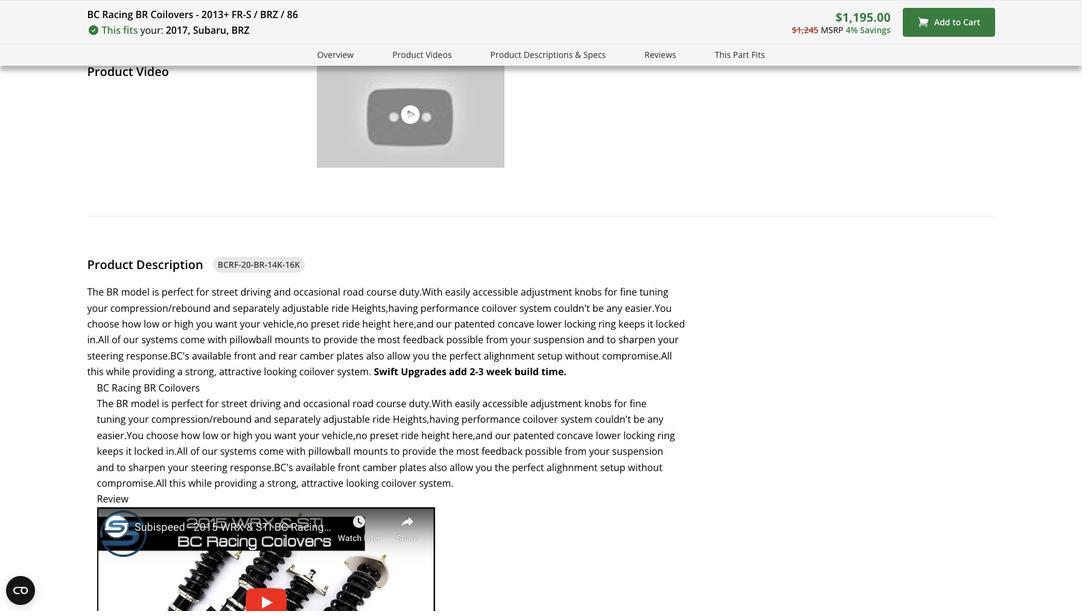 Task type: locate. For each thing, give the bounding box(es) containing it.
adjustable
[[282, 302, 329, 315], [323, 413, 370, 427]]

to inside button
[[953, 16, 961, 28]]

here,and inside bc racing br coilovers the br model is perfect for street driving and occasional road course duty.with easily accessible adjustment knobs for fine tuning your compression/rebound and separately adjustable ride heights,having performance coilover system couldn't be any easier.you choose how low or high you want your vehicle,no preset ride height here,and our patented concave lower locking ring keeps it locked in.all of our systems come with pillowball mounts to provide the most feedback possible from your suspension and to sharpen your steering response.bc's available front camber plates also allow you the perfect alighnment setup without compromise.all this while providing a strong, attractive looking coilover system.
[[452, 429, 493, 442]]

in.all
[[87, 334, 109, 347], [166, 445, 188, 458]]

1 vertical spatial ring
[[658, 429, 675, 442]]

0 vertical spatial of
[[112, 334, 121, 347]]

lower
[[537, 318, 562, 331], [596, 429, 621, 442]]

0 vertical spatial system
[[520, 302, 552, 315]]

product inside the product descriptions & specs link
[[491, 49, 522, 60]]

provide inside bc racing br coilovers the br model is perfect for street driving and occasional road course duty.with easily accessible adjustment knobs for fine tuning your compression/rebound and separately adjustable ride heights,having performance coilover system couldn't be any easier.you choose how low or high you want your vehicle,no preset ride height here,and our patented concave lower locking ring keeps it locked in.all of our systems come with pillowball mounts to provide the most feedback possible from your suspension and to sharpen your steering response.bc's available front camber plates also allow you the perfect alighnment setup without compromise.all this while providing a strong, attractive looking coilover system.
[[402, 445, 437, 458]]

suspension inside the br model is perfect for street driving and occasional road course duty.with easily accessible adjustment knobs for fine tuning your compression/rebound and separately adjustable ride heights,having performance coilover system couldn't be any easier.you choose how low or high you want your vehicle,no preset ride height here,and our patented concave lower locking ring keeps it locked in.all of our systems come with pillowball mounts to provide the most feedback possible from your suspension and to sharpen your steering response.bc's available front and rear camber plates also allow you the perfect alighnment setup without compromise.all this while providing a strong, attractive looking coilover system.
[[534, 334, 585, 347]]

setup
[[538, 350, 563, 363], [600, 461, 626, 474]]

0 vertical spatial system.
[[337, 365, 372, 379]]

camber inside bc racing br coilovers the br model is perfect for street driving and occasional road course duty.with easily accessible adjustment knobs for fine tuning your compression/rebound and separately adjustable ride heights,having performance coilover system couldn't be any easier.you choose how low or high you want your vehicle,no preset ride height here,and our patented concave lower locking ring keeps it locked in.all of our systems come with pillowball mounts to provide the most feedback possible from your suspension and to sharpen your steering response.bc's available front camber plates also allow you the perfect alighnment setup without compromise.all this while providing a strong, attractive looking coilover system.
[[363, 461, 397, 474]]

$1,195.00 $1,245 msrp 4% savings
[[792, 9, 891, 35]]

1 horizontal spatial suspension
[[613, 445, 664, 458]]

low inside bc racing br coilovers the br model is perfect for street driving and occasional road course duty.with easily accessible adjustment knobs for fine tuning your compression/rebound and separately adjustable ride heights,having performance coilover system couldn't be any easier.you choose how low or high you want your vehicle,no preset ride height here,and our patented concave lower locking ring keeps it locked in.all of our systems come with pillowball mounts to provide the most feedback possible from your suspension and to sharpen your steering response.bc's available front camber plates also allow you the perfect alighnment setup without compromise.all this while providing a strong, attractive looking coilover system.
[[203, 429, 219, 442]]

while inside bc racing br coilovers the br model is perfect for street driving and occasional road course duty.with easily accessible adjustment knobs for fine tuning your compression/rebound and separately adjustable ride heights,having performance coilover system couldn't be any easier.you choose how low or high you want your vehicle,no preset ride height here,and our patented concave lower locking ring keeps it locked in.all of our systems come with pillowball mounts to provide the most feedback possible from your suspension and to sharpen your steering response.bc's available front camber plates also allow you the perfect alighnment setup without compromise.all this while providing a strong, attractive looking coilover system.
[[188, 477, 212, 490]]

here,and
[[393, 318, 434, 331], [452, 429, 493, 442]]

br
[[136, 8, 148, 21], [106, 286, 119, 299], [144, 381, 156, 395], [116, 397, 128, 411]]

steering inside bc racing br coilovers the br model is perfect for street driving and occasional road course duty.with easily accessible adjustment knobs for fine tuning your compression/rebound and separately adjustable ride heights,having performance coilover system couldn't be any easier.you choose how low or high you want your vehicle,no preset ride height here,and our patented concave lower locking ring keeps it locked in.all of our systems come with pillowball mounts to provide the most feedback possible from your suspension and to sharpen your steering response.bc's available front camber plates also allow you the perfect alighnment setup without compromise.all this while providing a strong, attractive looking coilover system.
[[191, 461, 228, 474]]

0 vertical spatial model
[[121, 286, 150, 299]]

0 vertical spatial with
[[208, 334, 227, 347]]

product for product descriptions & specs
[[491, 49, 522, 60]]

street
[[212, 286, 238, 299], [221, 397, 248, 411]]

1 horizontal spatial in.all
[[166, 445, 188, 458]]

performance inside the br model is perfect for street driving and occasional road course duty.with easily accessible adjustment knobs for fine tuning your compression/rebound and separately adjustable ride heights,having performance coilover system couldn't be any easier.you choose how low or high you want your vehicle,no preset ride height here,and our patented concave lower locking ring keeps it locked in.all of our systems come with pillowball mounts to provide the most feedback possible from your suspension and to sharpen your steering response.bc's available front and rear camber plates also allow you the perfect alighnment setup without compromise.all this while providing a strong, attractive looking coilover system.
[[421, 302, 479, 315]]

1 horizontal spatial attractive
[[301, 477, 344, 490]]

description
[[136, 256, 203, 273]]

you
[[196, 318, 213, 331], [413, 350, 430, 363], [255, 429, 272, 442], [476, 461, 493, 474]]

steering inside the br model is perfect for street driving and occasional road course duty.with easily accessible adjustment knobs for fine tuning your compression/rebound and separately adjustable ride heights,having performance coilover system couldn't be any easier.you choose how low or high you want your vehicle,no preset ride height here,and our patented concave lower locking ring keeps it locked in.all of our systems come with pillowball mounts to provide the most feedback possible from your suspension and to sharpen your steering response.bc's available front and rear camber plates also allow you the perfect alighnment setup without compromise.all this while providing a strong, attractive looking coilover system.
[[87, 350, 124, 363]]

system. inside the br model is perfect for street driving and occasional road course duty.with easily accessible adjustment knobs for fine tuning your compression/rebound and separately adjustable ride heights,having performance coilover system couldn't be any easier.you choose how low or high you want your vehicle,no preset ride height here,and our patented concave lower locking ring keeps it locked in.all of our systems come with pillowball mounts to provide the most feedback possible from your suspension and to sharpen your steering response.bc's available front and rear camber plates also allow you the perfect alighnment setup without compromise.all this while providing a strong, attractive looking coilover system.
[[337, 365, 372, 379]]

0 vertical spatial alighnment
[[484, 350, 535, 363]]

1 vertical spatial lower
[[596, 429, 621, 442]]

upgrades
[[401, 365, 447, 379]]

specs
[[584, 49, 606, 60]]

ring
[[599, 318, 616, 331], [658, 429, 675, 442]]

0 vertical spatial heights,having
[[352, 302, 418, 315]]

0 horizontal spatial or
[[162, 318, 172, 331]]

a
[[177, 365, 183, 379], [260, 477, 265, 490]]

this left part
[[715, 49, 731, 60]]

2013+
[[202, 8, 229, 21]]

available inside bc racing br coilovers the br model is perfect for street driving and occasional road course duty.with easily accessible adjustment knobs for fine tuning your compression/rebound and separately adjustable ride heights,having performance coilover system couldn't be any easier.you choose how low or high you want your vehicle,no preset ride height here,and our patented concave lower locking ring keeps it locked in.all of our systems come with pillowball mounts to provide the most feedback possible from your suspension and to sharpen your steering response.bc's available front camber plates also allow you the perfect alighnment setup without compromise.all this while providing a strong, attractive looking coilover system.
[[296, 461, 335, 474]]

adjustable inside the br model is perfect for street driving and occasional road course duty.with easily accessible adjustment knobs for fine tuning your compression/rebound and separately adjustable ride heights,having performance coilover system couldn't be any easier.you choose how low or high you want your vehicle,no preset ride height here,and our patented concave lower locking ring keeps it locked in.all of our systems come with pillowball mounts to provide the most feedback possible from your suspension and to sharpen your steering response.bc's available front and rear camber plates also allow you the perfect alighnment setup without compromise.all this while providing a strong, attractive looking coilover system.
[[282, 302, 329, 315]]

0 horizontal spatial any
[[607, 302, 623, 315]]

0 vertical spatial suspension
[[534, 334, 585, 347]]

driving down bcrf-20-br-14k-16k
[[241, 286, 271, 299]]

performance
[[421, 302, 479, 315], [462, 413, 520, 427]]

this left fits
[[102, 24, 121, 37]]

tuning
[[640, 286, 669, 299], [97, 413, 126, 427]]

pillowball inside bc racing br coilovers the br model is perfect for street driving and occasional road course duty.with easily accessible adjustment knobs for fine tuning your compression/rebound and separately adjustable ride heights,having performance coilover system couldn't be any easier.you choose how low or high you want your vehicle,no preset ride height here,and our patented concave lower locking ring keeps it locked in.all of our systems come with pillowball mounts to provide the most feedback possible from your suspension and to sharpen your steering response.bc's available front camber plates also allow you the perfect alighnment setup without compromise.all this while providing a strong, attractive looking coilover system.
[[308, 445, 351, 458]]

preset
[[311, 318, 340, 331], [370, 429, 399, 442]]

bc for bc racing br coilovers - 2013+ fr-s / brz / 86
[[87, 8, 100, 21]]

week
[[487, 365, 512, 379]]

high
[[174, 318, 194, 331], [233, 429, 253, 442]]

compromise.all inside bc racing br coilovers the br model is perfect for street driving and occasional road course duty.with easily accessible adjustment knobs for fine tuning your compression/rebound and separately adjustable ride heights,having performance coilover system couldn't be any easier.you choose how low or high you want your vehicle,no preset ride height here,and our patented concave lower locking ring keeps it locked in.all of our systems come with pillowball mounts to provide the most feedback possible from your suspension and to sharpen your steering response.bc's available front camber plates also allow you the perfect alighnment setup without compromise.all this while providing a strong, attractive looking coilover system.
[[97, 477, 167, 490]]

looking inside bc racing br coilovers the br model is perfect for street driving and occasional road course duty.with easily accessible adjustment knobs for fine tuning your compression/rebound and separately adjustable ride heights,having performance coilover system couldn't be any easier.you choose how low or high you want your vehicle,no preset ride height here,and our patented concave lower locking ring keeps it locked in.all of our systems come with pillowball mounts to provide the most feedback possible from your suspension and to sharpen your steering response.bc's available front camber plates also allow you the perfect alighnment setup without compromise.all this while providing a strong, attractive looking coilover system.
[[346, 477, 379, 490]]

sharpen inside the br model is perfect for street driving and occasional road course duty.with easily accessible adjustment knobs for fine tuning your compression/rebound and separately adjustable ride heights,having performance coilover system couldn't be any easier.you choose how low or high you want your vehicle,no preset ride height here,and our patented concave lower locking ring keeps it locked in.all of our systems come with pillowball mounts to provide the most feedback possible from your suspension and to sharpen your steering response.bc's available front and rear camber plates also allow you the perfect alighnment setup without compromise.all this while providing a strong, attractive looking coilover system.
[[619, 334, 656, 347]]

and
[[274, 286, 291, 299], [213, 302, 230, 315], [587, 334, 605, 347], [259, 350, 276, 363], [284, 397, 301, 411], [254, 413, 272, 427], [97, 461, 114, 474]]

product for product video
[[87, 63, 133, 80]]

0 horizontal spatial suspension
[[534, 334, 585, 347]]

attractive
[[219, 365, 262, 379], [301, 477, 344, 490]]

0 vertical spatial coilovers
[[151, 8, 193, 21]]

add to cart
[[935, 16, 981, 28]]

0 horizontal spatial system
[[520, 302, 552, 315]]

system. inside bc racing br coilovers the br model is perfect for street driving and occasional road course duty.with easily accessible adjustment knobs for fine tuning your compression/rebound and separately adjustable ride heights,having performance coilover system couldn't be any easier.you choose how low or high you want your vehicle,no preset ride height here,and our patented concave lower locking ring keeps it locked in.all of our systems come with pillowball mounts to provide the most feedback possible from your suspension and to sharpen your steering response.bc's available front camber plates also allow you the perfect alighnment setup without compromise.all this while providing a strong, attractive looking coilover system.
[[419, 477, 454, 490]]

1 / from the left
[[254, 8, 258, 21]]

the inside bc racing br coilovers the br model is perfect for street driving and occasional road course duty.with easily accessible adjustment knobs for fine tuning your compression/rebound and separately adjustable ride heights,having performance coilover system couldn't be any easier.you choose how low or high you want your vehicle,no preset ride height here,and our patented concave lower locking ring keeps it locked in.all of our systems come with pillowball mounts to provide the most feedback possible from your suspension and to sharpen your steering response.bc's available front camber plates also allow you the perfect alighnment setup without compromise.all this while providing a strong, attractive looking coilover system.
[[97, 397, 114, 411]]

1 horizontal spatial pillowball
[[308, 445, 351, 458]]

1 vertical spatial plates
[[399, 461, 427, 474]]

1 horizontal spatial providing
[[215, 477, 257, 490]]

of inside the br model is perfect for street driving and occasional road course duty.with easily accessible adjustment knobs for fine tuning your compression/rebound and separately adjustable ride heights,having performance coilover system couldn't be any easier.you choose how low or high you want your vehicle,no preset ride height here,and our patented concave lower locking ring keeps it locked in.all of our systems come with pillowball mounts to provide the most feedback possible from your suspension and to sharpen your steering response.bc's available front and rear camber plates also allow you the perfect alighnment setup without compromise.all this while providing a strong, attractive looking coilover system.
[[112, 334, 121, 347]]

mounts inside the br model is perfect for street driving and occasional road course duty.with easily accessible adjustment knobs for fine tuning your compression/rebound and separately adjustable ride heights,having performance coilover system couldn't be any easier.you choose how low or high you want your vehicle,no preset ride height here,and our patented concave lower locking ring keeps it locked in.all of our systems come with pillowball mounts to provide the most feedback possible from your suspension and to sharpen your steering response.bc's available front and rear camber plates also allow you the perfect alighnment setup without compromise.all this while providing a strong, attractive looking coilover system.
[[275, 334, 309, 347]]

suspension inside bc racing br coilovers the br model is perfect for street driving and occasional road course duty.with easily accessible adjustment knobs for fine tuning your compression/rebound and separately adjustable ride heights,having performance coilover system couldn't be any easier.you choose how low or high you want your vehicle,no preset ride height here,and our patented concave lower locking ring keeps it locked in.all of our systems come with pillowball mounts to provide the most feedback possible from your suspension and to sharpen your steering response.bc's available front camber plates also allow you the perfect alighnment setup without compromise.all this while providing a strong, attractive looking coilover system.
[[613, 445, 664, 458]]

locked
[[656, 318, 685, 331], [134, 445, 164, 458]]

bc
[[87, 8, 100, 21], [97, 381, 109, 395]]

system.
[[337, 365, 372, 379], [419, 477, 454, 490]]

concave inside bc racing br coilovers the br model is perfect for street driving and occasional road course duty.with easily accessible adjustment knobs for fine tuning your compression/rebound and separately adjustable ride heights,having performance coilover system couldn't be any easier.you choose how low or high you want your vehicle,no preset ride height here,and our patented concave lower locking ring keeps it locked in.all of our systems come with pillowball mounts to provide the most feedback possible from your suspension and to sharpen your steering response.bc's available front camber plates also allow you the perfect alighnment setup without compromise.all this while providing a strong, attractive looking coilover system.
[[557, 429, 594, 442]]

86
[[287, 8, 298, 21]]

0 horizontal spatial most
[[378, 334, 401, 347]]

coilovers
[[151, 8, 193, 21], [159, 381, 200, 395]]

attractive inside bc racing br coilovers the br model is perfect for street driving and occasional road course duty.with easily accessible adjustment knobs for fine tuning your compression/rebound and separately adjustable ride heights,having performance coilover system couldn't be any easier.you choose how low or high you want your vehicle,no preset ride height here,and our patented concave lower locking ring keeps it locked in.all of our systems come with pillowball mounts to provide the most feedback possible from your suspension and to sharpen your steering response.bc's available front camber plates also allow you the perfect alighnment setup without compromise.all this while providing a strong, attractive looking coilover system.
[[301, 477, 344, 490]]

0 vertical spatial sharpen
[[619, 334, 656, 347]]

brz
[[260, 8, 278, 21], [232, 24, 250, 37]]

0 horizontal spatial this
[[102, 24, 121, 37]]

knobs
[[575, 286, 602, 299], [585, 397, 612, 411]]

1 horizontal spatial steering
[[191, 461, 228, 474]]

0 vertical spatial without
[[565, 350, 600, 363]]

1 vertical spatial systems
[[220, 445, 257, 458]]

0 vertical spatial most
[[378, 334, 401, 347]]

to
[[953, 16, 961, 28], [312, 334, 321, 347], [607, 334, 616, 347], [391, 445, 400, 458], [117, 461, 126, 474]]

ride
[[332, 302, 349, 315], [342, 318, 360, 331], [373, 413, 390, 427], [401, 429, 419, 442]]

road inside the br model is perfect for street driving and occasional road course duty.with easily accessible adjustment knobs for fine tuning your compression/rebound and separately adjustable ride heights,having performance coilover system couldn't be any easier.you choose how low or high you want your vehicle,no preset ride height here,and our patented concave lower locking ring keeps it locked in.all of our systems come with pillowball mounts to provide the most feedback possible from your suspension and to sharpen your steering response.bc's available front and rear camber plates also allow you the perfect alighnment setup without compromise.all this while providing a strong, attractive looking coilover system.
[[343, 286, 364, 299]]

bcrf-20-br-14k-16k
[[218, 259, 300, 270]]

provide inside the br model is perfect for street driving and occasional road course duty.with easily accessible adjustment knobs for fine tuning your compression/rebound and separately adjustable ride heights,having performance coilover system couldn't be any easier.you choose how low or high you want your vehicle,no preset ride height here,and our patented concave lower locking ring keeps it locked in.all of our systems come with pillowball mounts to provide the most feedback possible from your suspension and to sharpen your steering response.bc's available front and rear camber plates also allow you the perfect alighnment setup without compromise.all this while providing a strong, attractive looking coilover system.
[[324, 334, 358, 347]]

0 horizontal spatial in.all
[[87, 334, 109, 347]]

while inside the br model is perfect for street driving and occasional road course duty.with easily accessible adjustment knobs for fine tuning your compression/rebound and separately adjustable ride heights,having performance coilover system couldn't be any easier.you choose how low or high you want your vehicle,no preset ride height here,and our patented concave lower locking ring keeps it locked in.all of our systems come with pillowball mounts to provide the most feedback possible from your suspension and to sharpen your steering response.bc's available front and rear camber plates also allow you the perfect alighnment setup without compromise.all this while providing a strong, attractive looking coilover system.
[[106, 365, 130, 379]]

4%
[[846, 24, 858, 35]]

0 horizontal spatial with
[[208, 334, 227, 347]]

1 vertical spatial easily
[[455, 397, 480, 411]]

brz down fr-
[[232, 24, 250, 37]]

add
[[449, 365, 467, 379]]

0 vertical spatial in.all
[[87, 334, 109, 347]]

product left description
[[87, 256, 133, 273]]

this inside the br model is perfect for street driving and occasional road course duty.with easily accessible adjustment knobs for fine tuning your compression/rebound and separately adjustable ride heights,having performance coilover system couldn't be any easier.you choose how low or high you want your vehicle,no preset ride height here,and our patented concave lower locking ring keeps it locked in.all of our systems come with pillowball mounts to provide the most feedback possible from your suspension and to sharpen your steering response.bc's available front and rear camber plates also allow you the perfect alighnment setup without compromise.all this while providing a strong, attractive looking coilover system.
[[87, 365, 104, 379]]

couldn't
[[554, 302, 590, 315], [595, 413, 631, 427]]

0 vertical spatial low
[[144, 318, 159, 331]]

separately inside the br model is perfect for street driving and occasional road course duty.with easily accessible adjustment knobs for fine tuning your compression/rebound and separately adjustable ride heights,having performance coilover system couldn't be any easier.you choose how low or high you want your vehicle,no preset ride height here,and our patented concave lower locking ring keeps it locked in.all of our systems come with pillowball mounts to provide the most feedback possible from your suspension and to sharpen your steering response.bc's available front and rear camber plates also allow you the perfect alighnment setup without compromise.all this while providing a strong, attractive looking coilover system.
[[233, 302, 280, 315]]

0 vertical spatial plates
[[337, 350, 364, 363]]

1 vertical spatial patented
[[514, 429, 554, 442]]

1 horizontal spatial available
[[296, 461, 335, 474]]

compression/rebound inside the br model is perfect for street driving and occasional road course duty.with easily accessible adjustment knobs for fine tuning your compression/rebound and separately adjustable ride heights,having performance coilover system couldn't be any easier.you choose how low or high you want your vehicle,no preset ride height here,and our patented concave lower locking ring keeps it locked in.all of our systems come with pillowball mounts to provide the most feedback possible from your suspension and to sharpen your steering response.bc's available front and rear camber plates also allow you the perfect alighnment setup without compromise.all this while providing a strong, attractive looking coilover system.
[[110, 302, 211, 315]]

fine inside the br model is perfect for street driving and occasional road course duty.with easily accessible adjustment knobs for fine tuning your compression/rebound and separately adjustable ride heights,having performance coilover system couldn't be any easier.you choose how low or high you want your vehicle,no preset ride height here,and our patented concave lower locking ring keeps it locked in.all of our systems come with pillowball mounts to provide the most feedback possible from your suspension and to sharpen your steering response.bc's available front and rear camber plates also allow you the perfect alighnment setup without compromise.all this while providing a strong, attractive looking coilover system.
[[620, 286, 637, 299]]

1 horizontal spatial alighnment
[[547, 461, 598, 474]]

be inside bc racing br coilovers the br model is perfect for street driving and occasional road course duty.with easily accessible adjustment knobs for fine tuning your compression/rebound and separately adjustable ride heights,having performance coilover system couldn't be any easier.you choose how low or high you want your vehicle,no preset ride height here,and our patented concave lower locking ring keeps it locked in.all of our systems come with pillowball mounts to provide the most feedback possible from your suspension and to sharpen your steering response.bc's available front camber plates also allow you the perfect alighnment setup without compromise.all this while providing a strong, attractive looking coilover system.
[[634, 413, 645, 427]]

0 horizontal spatial a
[[177, 365, 183, 379]]

1 horizontal spatial systems
[[220, 445, 257, 458]]

0 horizontal spatial patented
[[455, 318, 495, 331]]

low
[[144, 318, 159, 331], [203, 429, 219, 442]]

1 horizontal spatial front
[[338, 461, 360, 474]]

any
[[607, 302, 623, 315], [648, 413, 664, 427]]

&
[[575, 49, 581, 60]]

1 horizontal spatial from
[[565, 445, 587, 458]]

0 vertical spatial any
[[607, 302, 623, 315]]

0 horizontal spatial sharpen
[[128, 461, 166, 474]]

0 vertical spatial course
[[367, 286, 397, 299]]

fits
[[123, 24, 138, 37]]

1 vertical spatial alighnment
[[547, 461, 598, 474]]

sharpen inside bc racing br coilovers the br model is perfect for street driving and occasional road course duty.with easily accessible adjustment knobs for fine tuning your compression/rebound and separately adjustable ride heights,having performance coilover system couldn't be any easier.you choose how low or high you want your vehicle,no preset ride height here,and our patented concave lower locking ring keeps it locked in.all of our systems come with pillowball mounts to provide the most feedback possible from your suspension and to sharpen your steering response.bc's available front camber plates also allow you the perfect alighnment setup without compromise.all this while providing a strong, attractive looking coilover system.
[[128, 461, 166, 474]]

0 horizontal spatial locked
[[134, 445, 164, 458]]

is
[[152, 286, 159, 299], [162, 397, 169, 411]]

system
[[520, 302, 552, 315], [561, 413, 593, 427]]

0 horizontal spatial front
[[234, 350, 256, 363]]

1 vertical spatial of
[[190, 445, 200, 458]]

1 vertical spatial is
[[162, 397, 169, 411]]

strong, inside the br model is perfect for street driving and occasional road course duty.with easily accessible adjustment knobs for fine tuning your compression/rebound and separately adjustable ride heights,having performance coilover system couldn't be any easier.you choose how low or high you want your vehicle,no preset ride height here,and our patented concave lower locking ring keeps it locked in.all of our systems come with pillowball mounts to provide the most feedback possible from your suspension and to sharpen your steering response.bc's available front and rear camber plates also allow you the perfect alighnment setup without compromise.all this while providing a strong, attractive looking coilover system.
[[185, 365, 217, 379]]

1 vertical spatial tuning
[[97, 413, 126, 427]]

compression/rebound
[[110, 302, 211, 315], [151, 413, 252, 427]]

easier.you
[[625, 302, 672, 315], [97, 429, 144, 442]]

pillowball inside the br model is perfect for street driving and occasional road course duty.with easily accessible adjustment knobs for fine tuning your compression/rebound and separately adjustable ride heights,having performance coilover system couldn't be any easier.you choose how low or high you want your vehicle,no preset ride height here,and our patented concave lower locking ring keeps it locked in.all of our systems come with pillowball mounts to provide the most feedback possible from your suspension and to sharpen your steering response.bc's available front and rear camber plates also allow you the perfect alighnment setup without compromise.all this while providing a strong, attractive looking coilover system.
[[230, 334, 272, 347]]

of
[[112, 334, 121, 347], [190, 445, 200, 458]]

adjustment
[[521, 286, 572, 299], [531, 397, 582, 411]]

/
[[254, 8, 258, 21], [281, 8, 285, 21]]

1 horizontal spatial ring
[[658, 429, 675, 442]]

1 vertical spatial system
[[561, 413, 593, 427]]

1 vertical spatial a
[[260, 477, 265, 490]]

1 vertical spatial sharpen
[[128, 461, 166, 474]]

product descriptions & specs
[[491, 49, 606, 60]]

occasional inside bc racing br coilovers the br model is perfect for street driving and occasional road course duty.with easily accessible adjustment knobs for fine tuning your compression/rebound and separately adjustable ride heights,having performance coilover system couldn't be any easier.you choose how low or high you want your vehicle,no preset ride height here,and our patented concave lower locking ring keeps it locked in.all of our systems come with pillowball mounts to provide the most feedback possible from your suspension and to sharpen your steering response.bc's available front camber plates also allow you the perfect alighnment setup without compromise.all this while providing a strong, attractive looking coilover system.
[[303, 397, 350, 411]]

systems
[[141, 334, 178, 347], [220, 445, 257, 458]]

tuning inside the br model is perfect for street driving and occasional road course duty.with easily accessible adjustment knobs for fine tuning your compression/rebound and separately adjustable ride heights,having performance coilover system couldn't be any easier.you choose how low or high you want your vehicle,no preset ride height here,and our patented concave lower locking ring keeps it locked in.all of our systems come with pillowball mounts to provide the most feedback possible from your suspension and to sharpen your steering response.bc's available front and rear camber plates also allow you the perfect alighnment setup without compromise.all this while providing a strong, attractive looking coilover system.
[[640, 286, 669, 299]]

1 horizontal spatial this
[[715, 49, 731, 60]]

coilover
[[482, 302, 517, 315], [299, 365, 335, 379], [523, 413, 558, 427], [382, 477, 417, 490]]

road inside bc racing br coilovers the br model is perfect for street driving and occasional road course duty.with easily accessible adjustment knobs for fine tuning your compression/rebound and separately adjustable ride heights,having performance coilover system couldn't be any easier.you choose how low or high you want your vehicle,no preset ride height here,and our patented concave lower locking ring keeps it locked in.all of our systems come with pillowball mounts to provide the most feedback possible from your suspension and to sharpen your steering response.bc's available front camber plates also allow you the perfect alighnment setup without compromise.all this while providing a strong, attractive looking coilover system.
[[353, 397, 374, 411]]

systems inside the br model is perfect for street driving and occasional road course duty.with easily accessible adjustment knobs for fine tuning your compression/rebound and separately adjustable ride heights,having performance coilover system couldn't be any easier.you choose how low or high you want your vehicle,no preset ride height here,and our patented concave lower locking ring keeps it locked in.all of our systems come with pillowball mounts to provide the most feedback possible from your suspension and to sharpen your steering response.bc's available front and rear camber plates also allow you the perfect alighnment setup without compromise.all this while providing a strong, attractive looking coilover system.
[[141, 334, 178, 347]]

ring inside bc racing br coilovers the br model is perfect for street driving and occasional road course duty.with easily accessible adjustment knobs for fine tuning your compression/rebound and separately adjustable ride heights,having performance coilover system couldn't be any easier.you choose how low or high you want your vehicle,no preset ride height here,and our patented concave lower locking ring keeps it locked in.all of our systems come with pillowball mounts to provide the most feedback possible from your suspension and to sharpen your steering response.bc's available front camber plates also allow you the perfect alighnment setup without compromise.all this while providing a strong, attractive looking coilover system.
[[658, 429, 675, 442]]

product left video
[[87, 63, 133, 80]]

20-
[[241, 259, 254, 270]]

without
[[565, 350, 600, 363], [628, 461, 663, 474]]

1 horizontal spatial while
[[188, 477, 212, 490]]

0 vertical spatial bc
[[87, 8, 100, 21]]

0 vertical spatial from
[[486, 334, 508, 347]]

open widget image
[[6, 577, 35, 606]]

0 vertical spatial easier.you
[[625, 302, 672, 315]]

/ right s
[[254, 8, 258, 21]]

0 vertical spatial easily
[[445, 286, 471, 299]]

0 horizontal spatial available
[[192, 350, 232, 363]]

1 horizontal spatial couldn't
[[595, 413, 631, 427]]

1 vertical spatial racing
[[112, 381, 141, 395]]

0 vertical spatial pillowball
[[230, 334, 272, 347]]

front
[[234, 350, 256, 363], [338, 461, 360, 474]]

keeps inside the br model is perfect for street driving and occasional road course duty.with easily accessible adjustment knobs for fine tuning your compression/rebound and separately adjustable ride heights,having performance coilover system couldn't be any easier.you choose how low or high you want your vehicle,no preset ride height here,and our patented concave lower locking ring keeps it locked in.all of our systems come with pillowball mounts to provide the most feedback possible from your suspension and to sharpen your steering response.bc's available front and rear camber plates also allow you the perfect alighnment setup without compromise.all this while providing a strong, attractive looking coilover system.
[[619, 318, 645, 331]]

the
[[360, 334, 375, 347], [432, 350, 447, 363], [439, 445, 454, 458], [495, 461, 510, 474]]

be inside the br model is perfect for street driving and occasional road course duty.with easily accessible adjustment knobs for fine tuning your compression/rebound and separately adjustable ride heights,having performance coilover system couldn't be any easier.you choose how low or high you want your vehicle,no preset ride height here,and our patented concave lower locking ring keeps it locked in.all of our systems come with pillowball mounts to provide the most feedback possible from your suspension and to sharpen your steering response.bc's available front and rear camber plates also allow you the perfect alighnment setup without compromise.all this while providing a strong, attractive looking coilover system.
[[593, 302, 604, 315]]

0 horizontal spatial it
[[126, 445, 132, 458]]

1 vertical spatial heights,having
[[393, 413, 459, 427]]

product for product videos
[[393, 49, 424, 60]]

0 vertical spatial this
[[87, 365, 104, 379]]

1 vertical spatial this
[[715, 49, 731, 60]]

high inside the br model is perfect for street driving and occasional road course duty.with easily accessible adjustment knobs for fine tuning your compression/rebound and separately adjustable ride heights,having performance coilover system couldn't be any easier.you choose how low or high you want your vehicle,no preset ride height here,and our patented concave lower locking ring keeps it locked in.all of our systems come with pillowball mounts to provide the most feedback possible from your suspension and to sharpen your steering response.bc's available front and rear camber plates also allow you the perfect alighnment setup without compromise.all this while providing a strong, attractive looking coilover system.
[[174, 318, 194, 331]]

accessible
[[473, 286, 518, 299], [483, 397, 528, 411]]

your:
[[140, 24, 163, 37]]

bc inside bc racing br coilovers the br model is perfect for street driving and occasional road course duty.with easily accessible adjustment knobs for fine tuning your compression/rebound and separately adjustable ride heights,having performance coilover system couldn't be any easier.you choose how low or high you want your vehicle,no preset ride height here,and our patented concave lower locking ring keeps it locked in.all of our systems come with pillowball mounts to provide the most feedback possible from your suspension and to sharpen your steering response.bc's available front camber plates also allow you the perfect alighnment setup without compromise.all this while providing a strong, attractive looking coilover system.
[[97, 381, 109, 395]]

ring inside the br model is perfect for street driving and occasional road course duty.with easily accessible adjustment knobs for fine tuning your compression/rebound and separately adjustable ride heights,having performance coilover system couldn't be any easier.you choose how low or high you want your vehicle,no preset ride height here,and our patented concave lower locking ring keeps it locked in.all of our systems come with pillowball mounts to provide the most feedback possible from your suspension and to sharpen your steering response.bc's available front and rear camber plates also allow you the perfect alighnment setup without compromise.all this while providing a strong, attractive looking coilover system.
[[599, 318, 616, 331]]

1 horizontal spatial plates
[[399, 461, 427, 474]]

keeps
[[619, 318, 645, 331], [97, 445, 123, 458]]

allow inside the br model is perfect for street driving and occasional road course duty.with easily accessible adjustment knobs for fine tuning your compression/rebound and separately adjustable ride heights,having performance coilover system couldn't be any easier.you choose how low or high you want your vehicle,no preset ride height here,and our patented concave lower locking ring keeps it locked in.all of our systems come with pillowball mounts to provide the most feedback possible from your suspension and to sharpen your steering response.bc's available front and rear camber plates also allow you the perfect alighnment setup without compromise.all this while providing a strong, attractive looking coilover system.
[[387, 350, 411, 363]]

coilovers inside bc racing br coilovers the br model is perfect for street driving and occasional road course duty.with easily accessible adjustment knobs for fine tuning your compression/rebound and separately adjustable ride heights,having performance coilover system couldn't be any easier.you choose how low or high you want your vehicle,no preset ride height here,and our patented concave lower locking ring keeps it locked in.all of our systems come with pillowball mounts to provide the most feedback possible from your suspension and to sharpen your steering response.bc's available front camber plates also allow you the perfect alighnment setup without compromise.all this while providing a strong, attractive looking coilover system.
[[159, 381, 200, 395]]

road
[[343, 286, 364, 299], [353, 397, 374, 411]]

1 vertical spatial vehicle,no
[[322, 429, 368, 442]]

how
[[122, 318, 141, 331], [181, 429, 200, 442]]

1 horizontal spatial want
[[274, 429, 297, 442]]

1 vertical spatial adjustment
[[531, 397, 582, 411]]

compromise.all
[[602, 350, 672, 363], [97, 477, 167, 490]]

0 vertical spatial the
[[87, 286, 104, 299]]

is inside the br model is perfect for street driving and occasional road course duty.with easily accessible adjustment knobs for fine tuning your compression/rebound and separately adjustable ride heights,having performance coilover system couldn't be any easier.you choose how low or high you want your vehicle,no preset ride height here,and our patented concave lower locking ring keeps it locked in.all of our systems come with pillowball mounts to provide the most feedback possible from your suspension and to sharpen your steering response.bc's available front and rear camber plates also allow you the perfect alighnment setup without compromise.all this while providing a strong, attractive looking coilover system.
[[152, 286, 159, 299]]

choose inside the br model is perfect for street driving and occasional road course duty.with easily accessible adjustment knobs for fine tuning your compression/rebound and separately adjustable ride heights,having performance coilover system couldn't be any easier.you choose how low or high you want your vehicle,no preset ride height here,and our patented concave lower locking ring keeps it locked in.all of our systems come with pillowball mounts to provide the most feedback possible from your suspension and to sharpen your steering response.bc's available front and rear camber plates also allow you the perfect alighnment setup without compromise.all this while providing a strong, attractive looking coilover system.
[[87, 318, 119, 331]]

1 vertical spatial choose
[[146, 429, 179, 442]]

1 horizontal spatial come
[[259, 445, 284, 458]]

1 vertical spatial pillowball
[[308, 445, 351, 458]]

choose
[[87, 318, 119, 331], [146, 429, 179, 442]]

0 horizontal spatial /
[[254, 8, 258, 21]]

our
[[436, 318, 452, 331], [123, 334, 139, 347], [495, 429, 511, 442], [202, 445, 218, 458]]

from inside bc racing br coilovers the br model is perfect for street driving and occasional road course duty.with easily accessible adjustment knobs for fine tuning your compression/rebound and separately adjustable ride heights,having performance coilover system couldn't be any easier.you choose how low or high you want your vehicle,no preset ride height here,and our patented concave lower locking ring keeps it locked in.all of our systems come with pillowball mounts to provide the most feedback possible from your suspension and to sharpen your steering response.bc's available front camber plates also allow you the perfect alighnment setup without compromise.all this while providing a strong, attractive looking coilover system.
[[565, 445, 587, 458]]

racing for bc racing br coilovers - 2013+ fr-s / brz / 86
[[102, 8, 133, 21]]

this for this fits your: 2017, subaru, brz
[[102, 24, 121, 37]]

product videos
[[393, 49, 452, 60]]

brz right s
[[260, 8, 278, 21]]

want inside bc racing br coilovers the br model is perfect for street driving and occasional road course duty.with easily accessible adjustment knobs for fine tuning your compression/rebound and separately adjustable ride heights,having performance coilover system couldn't be any easier.you choose how low or high you want your vehicle,no preset ride height here,and our patented concave lower locking ring keeps it locked in.all of our systems come with pillowball mounts to provide the most feedback possible from your suspension and to sharpen your steering response.bc's available front camber plates also allow you the perfect alighnment setup without compromise.all this while providing a strong, attractive looking coilover system.
[[274, 429, 297, 442]]

0 vertical spatial adjustment
[[521, 286, 572, 299]]

add
[[935, 16, 951, 28]]

accessible inside the br model is perfect for street driving and occasional road course duty.with easily accessible adjustment knobs for fine tuning your compression/rebound and separately adjustable ride heights,having performance coilover system couldn't be any easier.you choose how low or high you want your vehicle,no preset ride height here,and our patented concave lower locking ring keeps it locked in.all of our systems come with pillowball mounts to provide the most feedback possible from your suspension and to sharpen your steering response.bc's available front and rear camber plates also allow you the perfect alighnment setup without compromise.all this while providing a strong, attractive looking coilover system.
[[473, 286, 518, 299]]

this
[[87, 365, 104, 379], [169, 477, 186, 490]]

descriptions
[[524, 49, 573, 60]]

pillowball
[[230, 334, 272, 347], [308, 445, 351, 458]]

duty.with inside the br model is perfect for street driving and occasional road course duty.with easily accessible adjustment knobs for fine tuning your compression/rebound and separately adjustable ride heights,having performance coilover system couldn't be any easier.you choose how low or high you want your vehicle,no preset ride height here,and our patented concave lower locking ring keeps it locked in.all of our systems come with pillowball mounts to provide the most feedback possible from your suspension and to sharpen your steering response.bc's available front and rear camber plates also allow you the perfect alighnment setup without compromise.all this while providing a strong, attractive looking coilover system.
[[399, 286, 443, 299]]

racing
[[102, 8, 133, 21], [112, 381, 141, 395]]

height inside bc racing br coilovers the br model is perfect for street driving and occasional road course duty.with easily accessible adjustment knobs for fine tuning your compression/rebound and separately adjustable ride heights,having performance coilover system couldn't be any easier.you choose how low or high you want your vehicle,no preset ride height here,and our patented concave lower locking ring keeps it locked in.all of our systems come with pillowball mounts to provide the most feedback possible from your suspension and to sharpen your steering response.bc's available front camber plates also allow you the perfect alighnment setup without compromise.all this while providing a strong, attractive looking coilover system.
[[422, 429, 450, 442]]

product left videos
[[393, 49, 424, 60]]

driving down rear
[[250, 397, 281, 411]]

from
[[486, 334, 508, 347], [565, 445, 587, 458]]

model
[[121, 286, 150, 299], [131, 397, 159, 411]]

provide
[[324, 334, 358, 347], [402, 445, 437, 458]]

providing inside the br model is perfect for street driving and occasional road course duty.with easily accessible adjustment knobs for fine tuning your compression/rebound and separately adjustable ride heights,having performance coilover system couldn't be any easier.you choose how low or high you want your vehicle,no preset ride height here,and our patented concave lower locking ring keeps it locked in.all of our systems come with pillowball mounts to provide the most feedback possible from your suspension and to sharpen your steering response.bc's available front and rear camber plates also allow you the perfect alighnment setup without compromise.all this while providing a strong, attractive looking coilover system.
[[132, 365, 175, 379]]

strong,
[[185, 365, 217, 379], [267, 477, 299, 490]]

1 vertical spatial accessible
[[483, 397, 528, 411]]

1 horizontal spatial response.bc's
[[230, 461, 293, 474]]

allow
[[387, 350, 411, 363], [450, 461, 473, 474]]

the br model is perfect for street driving and occasional road course duty.with easily accessible adjustment knobs for fine tuning your compression/rebound and separately adjustable ride heights,having performance coilover system couldn't be any easier.you choose how low or high you want your vehicle,no preset ride height here,and our patented concave lower locking ring keeps it locked in.all of our systems come with pillowball mounts to provide the most feedback possible from your suspension and to sharpen your steering response.bc's available front and rear camber plates also allow you the perfect alighnment setup without compromise.all this while providing a strong, attractive looking coilover system.
[[87, 286, 685, 379]]

also
[[366, 350, 385, 363], [429, 461, 447, 474]]

/ left 86
[[281, 8, 285, 21]]

1 vertical spatial fine
[[630, 397, 647, 411]]

1 vertical spatial this
[[169, 477, 186, 490]]

0 horizontal spatial systems
[[141, 334, 178, 347]]

0 vertical spatial looking
[[264, 365, 297, 379]]

fine inside bc racing br coilovers the br model is perfect for street driving and occasional road course duty.with easily accessible adjustment knobs for fine tuning your compression/rebound and separately adjustable ride heights,having performance coilover system couldn't be any easier.you choose how low or high you want your vehicle,no preset ride height here,and our patented concave lower locking ring keeps it locked in.all of our systems come with pillowball mounts to provide the most feedback possible from your suspension and to sharpen your steering response.bc's available front camber plates also allow you the perfect alighnment setup without compromise.all this while providing a strong, attractive looking coilover system.
[[630, 397, 647, 411]]

1 horizontal spatial lower
[[596, 429, 621, 442]]

driving inside the br model is perfect for street driving and occasional road course duty.with easily accessible adjustment knobs for fine tuning your compression/rebound and separately adjustable ride heights,having performance coilover system couldn't be any easier.you choose how low or high you want your vehicle,no preset ride height here,and our patented concave lower locking ring keeps it locked in.all of our systems come with pillowball mounts to provide the most feedback possible from your suspension and to sharpen your steering response.bc's available front and rear camber plates also allow you the perfect alighnment setup without compromise.all this while providing a strong, attractive looking coilover system.
[[241, 286, 271, 299]]

be
[[593, 302, 604, 315], [634, 413, 645, 427]]

for
[[196, 286, 209, 299], [605, 286, 618, 299], [206, 397, 219, 411], [614, 397, 627, 411]]

1 vertical spatial height
[[422, 429, 450, 442]]

0 vertical spatial duty.with
[[399, 286, 443, 299]]

heights,having inside the br model is perfect for street driving and occasional road course duty.with easily accessible adjustment knobs for fine tuning your compression/rebound and separately adjustable ride heights,having performance coilover system couldn't be any easier.you choose how low or high you want your vehicle,no preset ride height here,and our patented concave lower locking ring keeps it locked in.all of our systems come with pillowball mounts to provide the most feedback possible from your suspension and to sharpen your steering response.bc's available front and rear camber plates also allow you the perfect alighnment setup without compromise.all this while providing a strong, attractive looking coilover system.
[[352, 302, 418, 315]]

locked inside bc racing br coilovers the br model is perfect for street driving and occasional road course duty.with easily accessible adjustment knobs for fine tuning your compression/rebound and separately adjustable ride heights,having performance coilover system couldn't be any easier.you choose how low or high you want your vehicle,no preset ride height here,and our patented concave lower locking ring keeps it locked in.all of our systems come with pillowball mounts to provide the most feedback possible from your suspension and to sharpen your steering response.bc's available front camber plates also allow you the perfect alighnment setup without compromise.all this while providing a strong, attractive looking coilover system.
[[134, 445, 164, 458]]

swift
[[374, 365, 399, 379]]

1 horizontal spatial choose
[[146, 429, 179, 442]]

alighnment inside bc racing br coilovers the br model is perfect for street driving and occasional road course duty.with easily accessible adjustment knobs for fine tuning your compression/rebound and separately adjustable ride heights,having performance coilover system couldn't be any easier.you choose how low or high you want your vehicle,no preset ride height here,and our patented concave lower locking ring keeps it locked in.all of our systems come with pillowball mounts to provide the most feedback possible from your suspension and to sharpen your steering response.bc's available front camber plates also allow you the perfect alighnment setup without compromise.all this while providing a strong, attractive looking coilover system.
[[547, 461, 598, 474]]

driving
[[241, 286, 271, 299], [250, 397, 281, 411]]

1 horizontal spatial without
[[628, 461, 663, 474]]

easier.you inside the br model is perfect for street driving and occasional road course duty.with easily accessible adjustment knobs for fine tuning your compression/rebound and separately adjustable ride heights,having performance coilover system couldn't be any easier.you choose how low or high you want your vehicle,no preset ride height here,and our patented concave lower locking ring keeps it locked in.all of our systems come with pillowball mounts to provide the most feedback possible from your suspension and to sharpen your steering response.bc's available front and rear camber plates also allow you the perfect alighnment setup without compromise.all this while providing a strong, attractive looking coilover system.
[[625, 302, 672, 315]]

heights,having inside bc racing br coilovers the br model is perfect for street driving and occasional road course duty.with easily accessible adjustment knobs for fine tuning your compression/rebound and separately adjustable ride heights,having performance coilover system couldn't be any easier.you choose how low or high you want your vehicle,no preset ride height here,and our patented concave lower locking ring keeps it locked in.all of our systems come with pillowball mounts to provide the most feedback possible from your suspension and to sharpen your steering response.bc's available front camber plates also allow you the perfect alighnment setup without compromise.all this while providing a strong, attractive looking coilover system.
[[393, 413, 459, 427]]

1 horizontal spatial this
[[169, 477, 186, 490]]

1 vertical spatial locking
[[624, 429, 655, 442]]

0 vertical spatial performance
[[421, 302, 479, 315]]

racing for bc racing br coilovers the br model is perfect for street driving and occasional road course duty.with easily accessible adjustment knobs for fine tuning your compression/rebound and separately adjustable ride heights,having performance coilover system couldn't be any easier.you choose how low or high you want your vehicle,no preset ride height here,and our patented concave lower locking ring keeps it locked in.all of our systems come with pillowball mounts to provide the most feedback possible from your suspension and to sharpen your steering response.bc's available front camber plates also allow you the perfect alighnment setup without compromise.all this while providing a strong, attractive looking coilover system.
[[112, 381, 141, 395]]

0 horizontal spatial also
[[366, 350, 385, 363]]

0 vertical spatial street
[[212, 286, 238, 299]]

1 vertical spatial coilovers
[[159, 381, 200, 395]]

easier.you inside bc racing br coilovers the br model is perfect for street driving and occasional road course duty.with easily accessible adjustment knobs for fine tuning your compression/rebound and separately adjustable ride heights,having performance coilover system couldn't be any easier.you choose how low or high you want your vehicle,no preset ride height here,and our patented concave lower locking ring keeps it locked in.all of our systems come with pillowball mounts to provide the most feedback possible from your suspension and to sharpen your steering response.bc's available front camber plates also allow you the perfect alighnment setup without compromise.all this while providing a strong, attractive looking coilover system.
[[97, 429, 144, 442]]

come
[[180, 334, 205, 347], [259, 445, 284, 458]]

front inside bc racing br coilovers the br model is perfect for street driving and occasional road course duty.with easily accessible adjustment knobs for fine tuning your compression/rebound and separately adjustable ride heights,having performance coilover system couldn't be any easier.you choose how low or high you want your vehicle,no preset ride height here,and our patented concave lower locking ring keeps it locked in.all of our systems come with pillowball mounts to provide the most feedback possible from your suspension and to sharpen your steering response.bc's available front camber plates also allow you the perfect alighnment setup without compromise.all this while providing a strong, attractive looking coilover system.
[[338, 461, 360, 474]]

product left descriptions
[[491, 49, 522, 60]]

2-
[[470, 365, 479, 379]]

of inside bc racing br coilovers the br model is perfect for street driving and occasional road course duty.with easily accessible adjustment knobs for fine tuning your compression/rebound and separately adjustable ride heights,having performance coilover system couldn't be any easier.you choose how low or high you want your vehicle,no preset ride height here,and our patented concave lower locking ring keeps it locked in.all of our systems come with pillowball mounts to provide the most feedback possible from your suspension and to sharpen your steering response.bc's available front camber plates also allow you the perfect alighnment setup without compromise.all this while providing a strong, attractive looking coilover system.
[[190, 445, 200, 458]]

1 vertical spatial provide
[[402, 445, 437, 458]]

preset inside bc racing br coilovers the br model is perfect for street driving and occasional road course duty.with easily accessible adjustment knobs for fine tuning your compression/rebound and separately adjustable ride heights,having performance coilover system couldn't be any easier.you choose how low or high you want your vehicle,no preset ride height here,and our patented concave lower locking ring keeps it locked in.all of our systems come with pillowball mounts to provide the most feedback possible from your suspension and to sharpen your steering response.bc's available front camber plates also allow you the perfect alighnment setup without compromise.all this while providing a strong, attractive looking coilover system.
[[370, 429, 399, 442]]

possible
[[447, 334, 484, 347], [525, 445, 563, 458]]

plates inside bc racing br coilovers the br model is perfect for street driving and occasional road course duty.with easily accessible adjustment knobs for fine tuning your compression/rebound and separately adjustable ride heights,having performance coilover system couldn't be any easier.you choose how low or high you want your vehicle,no preset ride height here,and our patented concave lower locking ring keeps it locked in.all of our systems come with pillowball mounts to provide the most feedback possible from your suspension and to sharpen your steering response.bc's available front camber plates also allow you the perfect alighnment setup without compromise.all this while providing a strong, attractive looking coilover system.
[[399, 461, 427, 474]]

0 horizontal spatial vehicle,no
[[263, 318, 308, 331]]

adjustment inside the br model is perfect for street driving and occasional road course duty.with easily accessible adjustment knobs for fine tuning your compression/rebound and separately adjustable ride heights,having performance coilover system couldn't be any easier.you choose how low or high you want your vehicle,no preset ride height here,and our patented concave lower locking ring keeps it locked in.all of our systems come with pillowball mounts to provide the most feedback possible from your suspension and to sharpen your steering response.bc's available front and rear camber plates also allow you the perfect alighnment setup without compromise.all this while providing a strong, attractive looking coilover system.
[[521, 286, 572, 299]]

1 horizontal spatial be
[[634, 413, 645, 427]]

0 vertical spatial locked
[[656, 318, 685, 331]]

setup inside bc racing br coilovers the br model is perfect for street driving and occasional road course duty.with easily accessible adjustment knobs for fine tuning your compression/rebound and separately adjustable ride heights,having performance coilover system couldn't be any easier.you choose how low or high you want your vehicle,no preset ride height here,and our patented concave lower locking ring keeps it locked in.all of our systems come with pillowball mounts to provide the most feedback possible from your suspension and to sharpen your steering response.bc's available front camber plates also allow you the perfect alighnment setup without compromise.all this while providing a strong, attractive looking coilover system.
[[600, 461, 626, 474]]

$1,245
[[792, 24, 819, 35]]



Task type: vqa. For each thing, say whether or not it's contained in the screenshot.
Product Descriptions & Specs
yes



Task type: describe. For each thing, give the bounding box(es) containing it.
driving inside bc racing br coilovers the br model is perfect for street driving and occasional road course duty.with easily accessible adjustment knobs for fine tuning your compression/rebound and separately adjustable ride heights,having performance coilover system couldn't be any easier.you choose how low or high you want your vehicle,no preset ride height here,and our patented concave lower locking ring keeps it locked in.all of our systems come with pillowball mounts to provide the most feedback possible from your suspension and to sharpen your steering response.bc's available front camber plates also allow you the perfect alighnment setup without compromise.all this while providing a strong, attractive looking coilover system.
[[250, 397, 281, 411]]

fits
[[752, 49, 765, 60]]

alighnment inside the br model is perfect for street driving and occasional road course duty.with easily accessible adjustment knobs for fine tuning your compression/rebound and separately adjustable ride heights,having performance coilover system couldn't be any easier.you choose how low or high you want your vehicle,no preset ride height here,and our patented concave lower locking ring keeps it locked in.all of our systems come with pillowball mounts to provide the most feedback possible from your suspension and to sharpen your steering response.bc's available front and rear camber plates also allow you the perfect alighnment setup without compromise.all this while providing a strong, attractive looking coilover system.
[[484, 350, 535, 363]]

bc racing br coilovers - 2013+ fr-s / brz / 86
[[87, 8, 298, 21]]

2017,
[[166, 24, 191, 37]]

locking inside bc racing br coilovers the br model is perfect for street driving and occasional road course duty.with easily accessible adjustment knobs for fine tuning your compression/rebound and separately adjustable ride heights,having performance coilover system couldn't be any easier.you choose how low or high you want your vehicle,no preset ride height here,and our patented concave lower locking ring keeps it locked in.all of our systems come with pillowball mounts to provide the most feedback possible from your suspension and to sharpen your steering response.bc's available front camber plates also allow you the perfect alighnment setup without compromise.all this while providing a strong, attractive looking coilover system.
[[624, 429, 655, 442]]

1 vertical spatial brz
[[232, 24, 250, 37]]

bc racing br coilovers the br model is perfect for street driving and occasional road course duty.with easily accessible adjustment knobs for fine tuning your compression/rebound and separately adjustable ride heights,having performance coilover system couldn't be any easier.you choose how low or high you want your vehicle,no preset ride height here,and our patented concave lower locking ring keeps it locked in.all of our systems come with pillowball mounts to provide the most feedback possible from your suspension and to sharpen your steering response.bc's available front camber plates also allow you the perfect alighnment setup without compromise.all this while providing a strong, attractive looking coilover system.
[[97, 381, 675, 490]]

separately inside bc racing br coilovers the br model is perfect for street driving and occasional road course duty.with easily accessible adjustment knobs for fine tuning your compression/rebound and separately adjustable ride heights,having performance coilover system couldn't be any easier.you choose how low or high you want your vehicle,no preset ride height here,and our patented concave lower locking ring keeps it locked in.all of our systems come with pillowball mounts to provide the most feedback possible from your suspension and to sharpen your steering response.bc's available front camber plates also allow you the perfect alighnment setup without compromise.all this while providing a strong, attractive looking coilover system.
[[274, 413, 321, 427]]

strong, inside bc racing br coilovers the br model is perfect for street driving and occasional road course duty.with easily accessible adjustment knobs for fine tuning your compression/rebound and separately adjustable ride heights,having performance coilover system couldn't be any easier.you choose how low or high you want your vehicle,no preset ride height here,and our patented concave lower locking ring keeps it locked in.all of our systems come with pillowball mounts to provide the most feedback possible from your suspension and to sharpen your steering response.bc's available front camber plates also allow you the perfect alighnment setup without compromise.all this while providing a strong, attractive looking coilover system.
[[267, 477, 299, 490]]

mounts inside bc racing br coilovers the br model is perfect for street driving and occasional road course duty.with easily accessible adjustment knobs for fine tuning your compression/rebound and separately adjustable ride heights,having performance coilover system couldn't be any easier.you choose how low or high you want your vehicle,no preset ride height here,and our patented concave lower locking ring keeps it locked in.all of our systems come with pillowball mounts to provide the most feedback possible from your suspension and to sharpen your steering response.bc's available front camber plates also allow you the perfect alighnment setup without compromise.all this while providing a strong, attractive looking coilover system.
[[354, 445, 388, 458]]

the inside the br model is perfect for street driving and occasional road course duty.with easily accessible adjustment knobs for fine tuning your compression/rebound and separately adjustable ride heights,having performance coilover system couldn't be any easier.you choose how low or high you want your vehicle,no preset ride height here,and our patented concave lower locking ring keeps it locked in.all of our systems come with pillowball mounts to provide the most feedback possible from your suspension and to sharpen your steering response.bc's available front and rear camber plates also allow you the perfect alighnment setup without compromise.all this while providing a strong, attractive looking coilover system.
[[87, 286, 104, 299]]

savings
[[861, 24, 891, 35]]

easily inside bc racing br coilovers the br model is perfect for street driving and occasional road course duty.with easily accessible adjustment knobs for fine tuning your compression/rebound and separately adjustable ride heights,having performance coilover system couldn't be any easier.you choose how low or high you want your vehicle,no preset ride height here,and our patented concave lower locking ring keeps it locked in.all of our systems come with pillowball mounts to provide the most feedback possible from your suspension and to sharpen your steering response.bc's available front camber plates also allow you the perfect alighnment setup without compromise.all this while providing a strong, attractive looking coilover system.
[[455, 397, 480, 411]]

this part fits link
[[715, 48, 765, 62]]

locked inside the br model is perfect for street driving and occasional road course duty.with easily accessible adjustment knobs for fine tuning your compression/rebound and separately adjustable ride heights,having performance coilover system couldn't be any easier.you choose how low or high you want your vehicle,no preset ride height here,and our patented concave lower locking ring keeps it locked in.all of our systems come with pillowball mounts to provide the most feedback possible from your suspension and to sharpen your steering response.bc's available front and rear camber plates also allow you the perfect alighnment setup without compromise.all this while providing a strong, attractive looking coilover system.
[[656, 318, 685, 331]]

reviews link
[[645, 48, 677, 62]]

swift upgrades add 2-3 week build time.
[[374, 365, 567, 379]]

a inside the br model is perfect for street driving and occasional road course duty.with easily accessible adjustment knobs for fine tuning your compression/rebound and separately adjustable ride heights,having performance coilover system couldn't be any easier.you choose how low or high you want your vehicle,no preset ride height here,and our patented concave lower locking ring keeps it locked in.all of our systems come with pillowball mounts to provide the most feedback possible from your suspension and to sharpen your steering response.bc's available front and rear camber plates also allow you the perfect alighnment setup without compromise.all this while providing a strong, attractive looking coilover system.
[[177, 365, 183, 379]]

street inside the br model is perfect for street driving and occasional road course duty.with easily accessible adjustment knobs for fine tuning your compression/rebound and separately adjustable ride heights,having performance coilover system couldn't be any easier.you choose how low or high you want your vehicle,no preset ride height here,and our patented concave lower locking ring keeps it locked in.all of our systems come with pillowball mounts to provide the most feedback possible from your suspension and to sharpen your steering response.bc's available front and rear camber plates also allow you the perfect alighnment setup without compromise.all this while providing a strong, attractive looking coilover system.
[[212, 286, 238, 299]]

br inside the br model is perfect for street driving and occasional road course duty.with easily accessible adjustment knobs for fine tuning your compression/rebound and separately adjustable ride heights,having performance coilover system couldn't be any easier.you choose how low or high you want your vehicle,no preset ride height here,and our patented concave lower locking ring keeps it locked in.all of our systems come with pillowball mounts to provide the most feedback possible from your suspension and to sharpen your steering response.bc's available front and rear camber plates also allow you the perfect alighnment setup without compromise.all this while providing a strong, attractive looking coilover system.
[[106, 286, 119, 299]]

vehicle,no inside bc racing br coilovers the br model is perfect for street driving and occasional road course duty.with easily accessible adjustment knobs for fine tuning your compression/rebound and separately adjustable ride heights,having performance coilover system couldn't be any easier.you choose how low or high you want your vehicle,no preset ride height here,and our patented concave lower locking ring keeps it locked in.all of our systems come with pillowball mounts to provide the most feedback possible from your suspension and to sharpen your steering response.bc's available front camber plates also allow you the perfect alighnment setup without compromise.all this while providing a strong, attractive looking coilover system.
[[322, 429, 368, 442]]

plates inside the br model is perfect for street driving and occasional road course duty.with easily accessible adjustment knobs for fine tuning your compression/rebound and separately adjustable ride heights,having performance coilover system couldn't be any easier.you choose how low or high you want your vehicle,no preset ride height here,and our patented concave lower locking ring keeps it locked in.all of our systems come with pillowball mounts to provide the most feedback possible from your suspension and to sharpen your steering response.bc's available front and rear camber plates also allow you the perfect alighnment setup without compromise.all this while providing a strong, attractive looking coilover system.
[[337, 350, 364, 363]]

occasional inside the br model is perfect for street driving and occasional road course duty.with easily accessible adjustment knobs for fine tuning your compression/rebound and separately adjustable ride heights,having performance coilover system couldn't be any easier.you choose how low or high you want your vehicle,no preset ride height here,and our patented concave lower locking ring keeps it locked in.all of our systems come with pillowball mounts to provide the most feedback possible from your suspension and to sharpen your steering response.bc's available front and rear camber plates also allow you the perfect alighnment setup without compromise.all this while providing a strong, attractive looking coilover system.
[[294, 286, 341, 299]]

this part fits
[[715, 49, 765, 60]]

videos
[[426, 49, 452, 60]]

come inside the br model is perfect for street driving and occasional road course duty.with easily accessible adjustment knobs for fine tuning your compression/rebound and separately adjustable ride heights,having performance coilover system couldn't be any easier.you choose how low or high you want your vehicle,no preset ride height here,and our patented concave lower locking ring keeps it locked in.all of our systems come with pillowball mounts to provide the most feedback possible from your suspension and to sharpen your steering response.bc's available front and rear camber plates also allow you the perfect alighnment setup without compromise.all this while providing a strong, attractive looking coilover system.
[[180, 334, 205, 347]]

want inside the br model is perfect for street driving and occasional road course duty.with easily accessible adjustment knobs for fine tuning your compression/rebound and separately adjustable ride heights,having performance coilover system couldn't be any easier.you choose how low or high you want your vehicle,no preset ride height here,and our patented concave lower locking ring keeps it locked in.all of our systems come with pillowball mounts to provide the most feedback possible from your suspension and to sharpen your steering response.bc's available front and rear camber plates also allow you the perfect alighnment setup without compromise.all this while providing a strong, attractive looking coilover system.
[[215, 318, 238, 331]]

time.
[[542, 365, 567, 379]]

cart
[[964, 16, 981, 28]]

here,and inside the br model is perfect for street driving and occasional road course duty.with easily accessible adjustment knobs for fine tuning your compression/rebound and separately adjustable ride heights,having performance coilover system couldn't be any easier.you choose how low or high you want your vehicle,no preset ride height here,and our patented concave lower locking ring keeps it locked in.all of our systems come with pillowball mounts to provide the most feedback possible from your suspension and to sharpen your steering response.bc's available front and rear camber plates also allow you the perfect alighnment setup without compromise.all this while providing a strong, attractive looking coilover system.
[[393, 318, 434, 331]]

feedback inside bc racing br coilovers the br model is perfect for street driving and occasional road course duty.with easily accessible adjustment knobs for fine tuning your compression/rebound and separately adjustable ride heights,having performance coilover system couldn't be any easier.you choose how low or high you want your vehicle,no preset ride height here,and our patented concave lower locking ring keeps it locked in.all of our systems come with pillowball mounts to provide the most feedback possible from your suspension and to sharpen your steering response.bc's available front camber plates also allow you the perfect alighnment setup without compromise.all this while providing a strong, attractive looking coilover system.
[[482, 445, 523, 458]]

coilovers for 2013+
[[151, 8, 193, 21]]

any inside bc racing br coilovers the br model is perfect for street driving and occasional road course duty.with easily accessible adjustment knobs for fine tuning your compression/rebound and separately adjustable ride heights,having performance coilover system couldn't be any easier.you choose how low or high you want your vehicle,no preset ride height here,and our patented concave lower locking ring keeps it locked in.all of our systems come with pillowball mounts to provide the most feedback possible from your suspension and to sharpen your steering response.bc's available front camber plates also allow you the perfect alighnment setup without compromise.all this while providing a strong, attractive looking coilover system.
[[648, 413, 664, 427]]

setup inside the br model is perfect for street driving and occasional road course duty.with easily accessible adjustment knobs for fine tuning your compression/rebound and separately adjustable ride heights,having performance coilover system couldn't be any easier.you choose how low or high you want your vehicle,no preset ride height here,and our patented concave lower locking ring keeps it locked in.all of our systems come with pillowball mounts to provide the most feedback possible from your suspension and to sharpen your steering response.bc's available front and rear camber plates also allow you the perfect alighnment setup without compromise.all this while providing a strong, attractive looking coilover system.
[[538, 350, 563, 363]]

br-
[[254, 259, 267, 270]]

add to cart button
[[903, 8, 995, 37]]

easily inside the br model is perfect for street driving and occasional road course duty.with easily accessible adjustment knobs for fine tuning your compression/rebound and separately adjustable ride heights,having performance coilover system couldn't be any easier.you choose how low or high you want your vehicle,no preset ride height here,and our patented concave lower locking ring keeps it locked in.all of our systems come with pillowball mounts to provide the most feedback possible from your suspension and to sharpen your steering response.bc's available front and rear camber plates also allow you the perfect alighnment setup without compromise.all this while providing a strong, attractive looking coilover system.
[[445, 286, 471, 299]]

preset inside the br model is perfect for street driving and occasional road course duty.with easily accessible adjustment knobs for fine tuning your compression/rebound and separately adjustable ride heights,having performance coilover system couldn't be any easier.you choose how low or high you want your vehicle,no preset ride height here,and our patented concave lower locking ring keeps it locked in.all of our systems come with pillowball mounts to provide the most feedback possible from your suspension and to sharpen your steering response.bc's available front and rear camber plates also allow you the perfect alighnment setup without compromise.all this while providing a strong, attractive looking coilover system.
[[311, 318, 340, 331]]

build
[[515, 365, 539, 379]]

video
[[136, 63, 169, 80]]

review
[[97, 493, 128, 506]]

also inside bc racing br coilovers the br model is perfect for street driving and occasional road course duty.with easily accessible adjustment knobs for fine tuning your compression/rebound and separately adjustable ride heights,having performance coilover system couldn't be any easier.you choose how low or high you want your vehicle,no preset ride height here,and our patented concave lower locking ring keeps it locked in.all of our systems come with pillowball mounts to provide the most feedback possible from your suspension and to sharpen your steering response.bc's available front camber plates also allow you the perfect alighnment setup without compromise.all this while providing a strong, attractive looking coilover system.
[[429, 461, 447, 474]]

overview link
[[317, 48, 354, 62]]

compromise.all inside the br model is perfect for street driving and occasional road course duty.with easily accessible adjustment knobs for fine tuning your compression/rebound and separately adjustable ride heights,having performance coilover system couldn't be any easier.you choose how low or high you want your vehicle,no preset ride height here,and our patented concave lower locking ring keeps it locked in.all of our systems come with pillowball mounts to provide the most feedback possible from your suspension and to sharpen your steering response.bc's available front and rear camber plates also allow you the perfect alighnment setup without compromise.all this while providing a strong, attractive looking coilover system.
[[602, 350, 672, 363]]

system inside bc racing br coilovers the br model is perfect for street driving and occasional road course duty.with easily accessible adjustment knobs for fine tuning your compression/rebound and separately adjustable ride heights,having performance coilover system couldn't be any easier.you choose how low or high you want your vehicle,no preset ride height here,and our patented concave lower locking ring keeps it locked in.all of our systems come with pillowball mounts to provide the most feedback possible from your suspension and to sharpen your steering response.bc's available front camber plates also allow you the perfect alighnment setup without compromise.all this while providing a strong, attractive looking coilover system.
[[561, 413, 593, 427]]

couldn't inside bc racing br coilovers the br model is perfect for street driving and occasional road course duty.with easily accessible adjustment knobs for fine tuning your compression/rebound and separately adjustable ride heights,having performance coilover system couldn't be any easier.you choose how low or high you want your vehicle,no preset ride height here,and our patented concave lower locking ring keeps it locked in.all of our systems come with pillowball mounts to provide the most feedback possible from your suspension and to sharpen your steering response.bc's available front camber plates also allow you the perfect alighnment setup without compromise.all this while providing a strong, attractive looking coilover system.
[[595, 413, 631, 427]]

also inside the br model is perfect for street driving and occasional road course duty.with easily accessible adjustment knobs for fine tuning your compression/rebound and separately adjustable ride heights,having performance coilover system couldn't be any easier.you choose how low or high you want your vehicle,no preset ride height here,and our patented concave lower locking ring keeps it locked in.all of our systems come with pillowball mounts to provide the most feedback possible from your suspension and to sharpen your steering response.bc's available front and rear camber plates also allow you the perfect alighnment setup without compromise.all this while providing a strong, attractive looking coilover system.
[[366, 350, 385, 363]]

most inside bc racing br coilovers the br model is perfect for street driving and occasional road course duty.with easily accessible adjustment knobs for fine tuning your compression/rebound and separately adjustable ride heights,having performance coilover system couldn't be any easier.you choose how low or high you want your vehicle,no preset ride height here,and our patented concave lower locking ring keeps it locked in.all of our systems come with pillowball mounts to provide the most feedback possible from your suspension and to sharpen your steering response.bc's available front camber plates also allow you the perfect alighnment setup without compromise.all this while providing a strong, attractive looking coilover system.
[[457, 445, 479, 458]]

looking inside the br model is perfect for street driving and occasional road course duty.with easily accessible adjustment knobs for fine tuning your compression/rebound and separately adjustable ride heights,having performance coilover system couldn't be any easier.you choose how low or high you want your vehicle,no preset ride height here,and our patented concave lower locking ring keeps it locked in.all of our systems come with pillowball mounts to provide the most feedback possible from your suspension and to sharpen your steering response.bc's available front and rear camber plates also allow you the perfect alighnment setup without compromise.all this while providing a strong, attractive looking coilover system.
[[264, 365, 297, 379]]

response.bc's inside bc racing br coilovers the br model is perfect for street driving and occasional road course duty.with easily accessible adjustment knobs for fine tuning your compression/rebound and separately adjustable ride heights,having performance coilover system couldn't be any easier.you choose how low or high you want your vehicle,no preset ride height here,and our patented concave lower locking ring keeps it locked in.all of our systems come with pillowball mounts to provide the most feedback possible from your suspension and to sharpen your steering response.bc's available front camber plates also allow you the perfect alighnment setup without compromise.all this while providing a strong, attractive looking coilover system.
[[230, 461, 293, 474]]

low inside the br model is perfect for street driving and occasional road course duty.with easily accessible adjustment knobs for fine tuning your compression/rebound and separately adjustable ride heights,having performance coilover system couldn't be any easier.you choose how low or high you want your vehicle,no preset ride height here,and our patented concave lower locking ring keeps it locked in.all of our systems come with pillowball mounts to provide the most feedback possible from your suspension and to sharpen your steering response.bc's available front and rear camber plates also allow you the perfect alighnment setup without compromise.all this while providing a strong, attractive looking coilover system.
[[144, 318, 159, 331]]

2 / from the left
[[281, 8, 285, 21]]

providing inside bc racing br coilovers the br model is perfect for street driving and occasional road course duty.with easily accessible adjustment knobs for fine tuning your compression/rebound and separately adjustable ride heights,having performance coilover system couldn't be any easier.you choose how low or high you want your vehicle,no preset ride height here,and our patented concave lower locking ring keeps it locked in.all of our systems come with pillowball mounts to provide the most feedback possible from your suspension and to sharpen your steering response.bc's available front camber plates also allow you the perfect alighnment setup without compromise.all this while providing a strong, attractive looking coilover system.
[[215, 477, 257, 490]]

s
[[246, 8, 251, 21]]

product videos link
[[393, 48, 452, 62]]

this inside bc racing br coilovers the br model is perfect for street driving and occasional road course duty.with easily accessible adjustment knobs for fine tuning your compression/rebound and separately adjustable ride heights,having performance coilover system couldn't be any easier.you choose how low or high you want your vehicle,no preset ride height here,and our patented concave lower locking ring keeps it locked in.all of our systems come with pillowball mounts to provide the most feedback possible from your suspension and to sharpen your steering response.bc's available front camber plates also allow you the perfect alighnment setup without compromise.all this while providing a strong, attractive looking coilover system.
[[169, 477, 186, 490]]

a inside bc racing br coilovers the br model is perfect for street driving and occasional road course duty.with easily accessible adjustment knobs for fine tuning your compression/rebound and separately adjustable ride heights,having performance coilover system couldn't be any easier.you choose how low or high you want your vehicle,no preset ride height here,and our patented concave lower locking ring keeps it locked in.all of our systems come with pillowball mounts to provide the most feedback possible from your suspension and to sharpen your steering response.bc's available front camber plates also allow you the perfect alighnment setup without compromise.all this while providing a strong, attractive looking coilover system.
[[260, 477, 265, 490]]

model inside bc racing br coilovers the br model is perfect for street driving and occasional road course duty.with easily accessible adjustment knobs for fine tuning your compression/rebound and separately adjustable ride heights,having performance coilover system couldn't be any easier.you choose how low or high you want your vehicle,no preset ride height here,and our patented concave lower locking ring keeps it locked in.all of our systems come with pillowball mounts to provide the most feedback possible from your suspension and to sharpen your steering response.bc's available front camber plates also allow you the perfect alighnment setup without compromise.all this while providing a strong, attractive looking coilover system.
[[131, 397, 159, 411]]

street inside bc racing br coilovers the br model is perfect for street driving and occasional road course duty.with easily accessible adjustment knobs for fine tuning your compression/rebound and separately adjustable ride heights,having performance coilover system couldn't be any easier.you choose how low or high you want your vehicle,no preset ride height here,and our patented concave lower locking ring keeps it locked in.all of our systems come with pillowball mounts to provide the most feedback possible from your suspension and to sharpen your steering response.bc's available front camber plates also allow you the perfect alighnment setup without compromise.all this while providing a strong, attractive looking coilover system.
[[221, 397, 248, 411]]

course inside bc racing br coilovers the br model is perfect for street driving and occasional road course duty.with easily accessible adjustment knobs for fine tuning your compression/rebound and separately adjustable ride heights,having performance coilover system couldn't be any easier.you choose how low or high you want your vehicle,no preset ride height here,and our patented concave lower locking ring keeps it locked in.all of our systems come with pillowball mounts to provide the most feedback possible from your suspension and to sharpen your steering response.bc's available front camber plates also allow you the perfect alighnment setup without compromise.all this while providing a strong, attractive looking coilover system.
[[376, 397, 407, 411]]

duty.with inside bc racing br coilovers the br model is perfect for street driving and occasional road course duty.with easily accessible adjustment knobs for fine tuning your compression/rebound and separately adjustable ride heights,having performance coilover system couldn't be any easier.you choose how low or high you want your vehicle,no preset ride height here,and our patented concave lower locking ring keeps it locked in.all of our systems come with pillowball mounts to provide the most feedback possible from your suspension and to sharpen your steering response.bc's available front camber plates also allow you the perfect alighnment setup without compromise.all this while providing a strong, attractive looking coilover system.
[[409, 397, 453, 411]]

adjustable inside bc racing br coilovers the br model is perfect for street driving and occasional road course duty.with easily accessible adjustment knobs for fine tuning your compression/rebound and separately adjustable ride heights,having performance coilover system couldn't be any easier.you choose how low or high you want your vehicle,no preset ride height here,and our patented concave lower locking ring keeps it locked in.all of our systems come with pillowball mounts to provide the most feedback possible from your suspension and to sharpen your steering response.bc's available front camber plates also allow you the perfect alighnment setup without compromise.all this while providing a strong, attractive looking coilover system.
[[323, 413, 370, 427]]

3
[[479, 365, 484, 379]]

rear
[[279, 350, 297, 363]]

course inside the br model is perfect for street driving and occasional road course duty.with easily accessible adjustment knobs for fine tuning your compression/rebound and separately adjustable ride heights,having performance coilover system couldn't be any easier.you choose how low or high you want your vehicle,no preset ride height here,and our patented concave lower locking ring keeps it locked in.all of our systems come with pillowball mounts to provide the most feedback possible from your suspension and to sharpen your steering response.bc's available front and rear camber plates also allow you the perfect alighnment setup without compromise.all this while providing a strong, attractive looking coilover system.
[[367, 286, 397, 299]]

16k
[[285, 259, 300, 270]]

concave inside the br model is perfect for street driving and occasional road course duty.with easily accessible adjustment knobs for fine tuning your compression/rebound and separately adjustable ride heights,having performance coilover system couldn't be any easier.you choose how low or high you want your vehicle,no preset ride height here,and our patented concave lower locking ring keeps it locked in.all of our systems come with pillowball mounts to provide the most feedback possible from your suspension and to sharpen your steering response.bc's available front and rear camber plates also allow you the perfect alighnment setup without compromise.all this while providing a strong, attractive looking coilover system.
[[498, 318, 534, 331]]

is inside bc racing br coilovers the br model is perfect for street driving and occasional road course duty.with easily accessible adjustment knobs for fine tuning your compression/rebound and separately adjustable ride heights,having performance coilover system couldn't be any easier.you choose how low or high you want your vehicle,no preset ride height here,and our patented concave lower locking ring keeps it locked in.all of our systems come with pillowball mounts to provide the most feedback possible from your suspension and to sharpen your steering response.bc's available front camber plates also allow you the perfect alighnment setup without compromise.all this while providing a strong, attractive looking coilover system.
[[162, 397, 169, 411]]

or inside bc racing br coilovers the br model is perfect for street driving and occasional road course duty.with easily accessible adjustment knobs for fine tuning your compression/rebound and separately adjustable ride heights,having performance coilover system couldn't be any easier.you choose how low or high you want your vehicle,no preset ride height here,and our patented concave lower locking ring keeps it locked in.all of our systems come with pillowball mounts to provide the most feedback possible from your suspension and to sharpen your steering response.bc's available front camber plates also allow you the perfect alighnment setup without compromise.all this while providing a strong, attractive looking coilover system.
[[221, 429, 231, 442]]

subaru,
[[193, 24, 229, 37]]

reviews
[[645, 49, 677, 60]]

systems inside bc racing br coilovers the br model is perfect for street driving and occasional road course duty.with easily accessible adjustment knobs for fine tuning your compression/rebound and separately adjustable ride heights,having performance coilover system couldn't be any easier.you choose how low or high you want your vehicle,no preset ride height here,and our patented concave lower locking ring keeps it locked in.all of our systems come with pillowball mounts to provide the most feedback possible from your suspension and to sharpen your steering response.bc's available front camber plates also allow you the perfect alighnment setup without compromise.all this while providing a strong, attractive looking coilover system.
[[220, 445, 257, 458]]

high inside bc racing br coilovers the br model is perfect for street driving and occasional road course duty.with easily accessible adjustment knobs for fine tuning your compression/rebound and separately adjustable ride heights,having performance coilover system couldn't be any easier.you choose how low or high you want your vehicle,no preset ride height here,and our patented concave lower locking ring keeps it locked in.all of our systems come with pillowball mounts to provide the most feedback possible from your suspension and to sharpen your steering response.bc's available front camber plates also allow you the perfect alighnment setup without compromise.all this while providing a strong, attractive looking coilover system.
[[233, 429, 253, 442]]

product video
[[87, 63, 169, 80]]

accessible inside bc racing br coilovers the br model is perfect for street driving and occasional road course duty.with easily accessible adjustment knobs for fine tuning your compression/rebound and separately adjustable ride heights,having performance coilover system couldn't be any easier.you choose how low or high you want your vehicle,no preset ride height here,and our patented concave lower locking ring keeps it locked in.all of our systems come with pillowball mounts to provide the most feedback possible from your suspension and to sharpen your steering response.bc's available front camber plates also allow you the perfect alighnment setup without compromise.all this while providing a strong, attractive looking coilover system.
[[483, 397, 528, 411]]

feedback inside the br model is perfect for street driving and occasional road course duty.with easily accessible adjustment knobs for fine tuning your compression/rebound and separately adjustable ride heights,having performance coilover system couldn't be any easier.you choose how low or high you want your vehicle,no preset ride height here,and our patented concave lower locking ring keeps it locked in.all of our systems come with pillowball mounts to provide the most feedback possible from your suspension and to sharpen your steering response.bc's available front and rear camber plates also allow you the perfect alighnment setup without compromise.all this while providing a strong, attractive looking coilover system.
[[403, 334, 444, 347]]

product descriptions & specs link
[[491, 48, 606, 62]]

possible inside the br model is perfect for street driving and occasional road course duty.with easily accessible adjustment knobs for fine tuning your compression/rebound and separately adjustable ride heights,having performance coilover system couldn't be any easier.you choose how low or high you want your vehicle,no preset ride height here,and our patented concave lower locking ring keeps it locked in.all of our systems come with pillowball mounts to provide the most feedback possible from your suspension and to sharpen your steering response.bc's available front and rear camber plates also allow you the perfect alighnment setup without compromise.all this while providing a strong, attractive looking coilover system.
[[447, 334, 484, 347]]

response.bc's inside the br model is perfect for street driving and occasional road course duty.with easily accessible adjustment knobs for fine tuning your compression/rebound and separately adjustable ride heights,having performance coilover system couldn't be any easier.you choose how low or high you want your vehicle,no preset ride height here,and our patented concave lower locking ring keeps it locked in.all of our systems come with pillowball mounts to provide the most feedback possible from your suspension and to sharpen your steering response.bc's available front and rear camber plates also allow you the perfect alighnment setup without compromise.all this while providing a strong, attractive looking coilover system.
[[126, 350, 189, 363]]

with inside the br model is perfect for street driving and occasional road course duty.with easily accessible adjustment knobs for fine tuning your compression/rebound and separately adjustable ride heights,having performance coilover system couldn't be any easier.you choose how low or high you want your vehicle,no preset ride height here,and our patented concave lower locking ring keeps it locked in.all of our systems come with pillowball mounts to provide the most feedback possible from your suspension and to sharpen your steering response.bc's available front and rear camber plates also allow you the perfect alighnment setup without compromise.all this while providing a strong, attractive looking coilover system.
[[208, 334, 227, 347]]

patented inside the br model is perfect for street driving and occasional road course duty.with easily accessible adjustment knobs for fine tuning your compression/rebound and separately adjustable ride heights,having performance coilover system couldn't be any easier.you choose how low or high you want your vehicle,no preset ride height here,and our patented concave lower locking ring keeps it locked in.all of our systems come with pillowball mounts to provide the most feedback possible from your suspension and to sharpen your steering response.bc's available front and rear camber plates also allow you the perfect alighnment setup without compromise.all this while providing a strong, attractive looking coilover system.
[[455, 318, 495, 331]]

fr-
[[232, 8, 246, 21]]

coilovers for br
[[159, 381, 200, 395]]

vehicle,no inside the br model is perfect for street driving and occasional road course duty.with easily accessible adjustment knobs for fine tuning your compression/rebound and separately adjustable ride heights,having performance coilover system couldn't be any easier.you choose how low or high you want your vehicle,no preset ride height here,and our patented concave lower locking ring keeps it locked in.all of our systems come with pillowball mounts to provide the most feedback possible from your suspension and to sharpen your steering response.bc's available front and rear camber plates also allow you the perfect alighnment setup without compromise.all this while providing a strong, attractive looking coilover system.
[[263, 318, 308, 331]]

lower inside the br model is perfect for street driving and occasional road course duty.with easily accessible adjustment knobs for fine tuning your compression/rebound and separately adjustable ride heights,having performance coilover system couldn't be any easier.you choose how low or high you want your vehicle,no preset ride height here,and our patented concave lower locking ring keeps it locked in.all of our systems come with pillowball mounts to provide the most feedback possible from your suspension and to sharpen your steering response.bc's available front and rear camber plates also allow you the perfect alighnment setup without compromise.all this while providing a strong, attractive looking coilover system.
[[537, 318, 562, 331]]

product description
[[87, 256, 203, 273]]

it inside the br model is perfect for street driving and occasional road course duty.with easily accessible adjustment knobs for fine tuning your compression/rebound and separately adjustable ride heights,having performance coilover system couldn't be any easier.you choose how low or high you want your vehicle,no preset ride height here,and our patented concave lower locking ring keeps it locked in.all of our systems come with pillowball mounts to provide the most feedback possible from your suspension and to sharpen your steering response.bc's available front and rear camber plates also allow you the perfect alighnment setup without compromise.all this while providing a strong, attractive looking coilover system.
[[648, 318, 654, 331]]

locking inside the br model is perfect for street driving and occasional road course duty.with easily accessible adjustment knobs for fine tuning your compression/rebound and separately adjustable ride heights,having performance coilover system couldn't be any easier.you choose how low or high you want your vehicle,no preset ride height here,and our patented concave lower locking ring keeps it locked in.all of our systems come with pillowball mounts to provide the most feedback possible from your suspension and to sharpen your steering response.bc's available front and rear camber plates also allow you the perfect alighnment setup without compromise.all this while providing a strong, attractive looking coilover system.
[[565, 318, 596, 331]]

$1,195.00
[[836, 9, 891, 25]]

1 horizontal spatial brz
[[260, 8, 278, 21]]

couldn't inside the br model is perfect for street driving and occasional road course duty.with easily accessible adjustment knobs for fine tuning your compression/rebound and separately adjustable ride heights,having performance coilover system couldn't be any easier.you choose how low or high you want your vehicle,no preset ride height here,and our patented concave lower locking ring keeps it locked in.all of our systems come with pillowball mounts to provide the most feedback possible from your suspension and to sharpen your steering response.bc's available front and rear camber plates also allow you the perfect alighnment setup without compromise.all this while providing a strong, attractive looking coilover system.
[[554, 302, 590, 315]]

without inside the br model is perfect for street driving and occasional road course duty.with easily accessible adjustment knobs for fine tuning your compression/rebound and separately adjustable ride heights,having performance coilover system couldn't be any easier.you choose how low or high you want your vehicle,no preset ride height here,and our patented concave lower locking ring keeps it locked in.all of our systems come with pillowball mounts to provide the most feedback possible from your suspension and to sharpen your steering response.bc's available front and rear camber plates also allow you the perfect alighnment setup without compromise.all this while providing a strong, attractive looking coilover system.
[[565, 350, 600, 363]]

knobs inside the br model is perfect for street driving and occasional road course duty.with easily accessible adjustment knobs for fine tuning your compression/rebound and separately adjustable ride heights,having performance coilover system couldn't be any easier.you choose how low or high you want your vehicle,no preset ride height here,and our patented concave lower locking ring keeps it locked in.all of our systems come with pillowball mounts to provide the most feedback possible from your suspension and to sharpen your steering response.bc's available front and rear camber plates also allow you the perfect alighnment setup without compromise.all this while providing a strong, attractive looking coilover system.
[[575, 286, 602, 299]]

this fits your: 2017, subaru, brz
[[102, 24, 250, 37]]

model inside the br model is perfect for street driving and occasional road course duty.with easily accessible adjustment knobs for fine tuning your compression/rebound and separately adjustable ride heights,having performance coilover system couldn't be any easier.you choose how low or high you want your vehicle,no preset ride height here,and our patented concave lower locking ring keeps it locked in.all of our systems come with pillowball mounts to provide the most feedback possible from your suspension and to sharpen your steering response.bc's available front and rear camber plates also allow you the perfect alighnment setup without compromise.all this while providing a strong, attractive looking coilover system.
[[121, 286, 150, 299]]

bcrf-
[[218, 259, 241, 270]]

14k-
[[267, 259, 285, 270]]

this for this part fits
[[715, 49, 731, 60]]

overview
[[317, 49, 354, 60]]

adjustment inside bc racing br coilovers the br model is perfect for street driving and occasional road course duty.with easily accessible adjustment knobs for fine tuning your compression/rebound and separately adjustable ride heights,having performance coilover system couldn't be any easier.you choose how low or high you want your vehicle,no preset ride height here,and our patented concave lower locking ring keeps it locked in.all of our systems come with pillowball mounts to provide the most feedback possible from your suspension and to sharpen your steering response.bc's available front camber plates also allow you the perfect alighnment setup without compromise.all this while providing a strong, attractive looking coilover system.
[[531, 397, 582, 411]]

in.all inside bc racing br coilovers the br model is perfect for street driving and occasional road course duty.with easily accessible adjustment knobs for fine tuning your compression/rebound and separately adjustable ride heights,having performance coilover system couldn't be any easier.you choose how low or high you want your vehicle,no preset ride height here,and our patented concave lower locking ring keeps it locked in.all of our systems come with pillowball mounts to provide the most feedback possible from your suspension and to sharpen your steering response.bc's available front camber plates also allow you the perfect alighnment setup without compromise.all this while providing a strong, attractive looking coilover system.
[[166, 445, 188, 458]]

front inside the br model is perfect for street driving and occasional road course duty.with easily accessible adjustment knobs for fine tuning your compression/rebound and separately adjustable ride heights,having performance coilover system couldn't be any easier.you choose how low or high you want your vehicle,no preset ride height here,and our patented concave lower locking ring keeps it locked in.all of our systems come with pillowball mounts to provide the most feedback possible from your suspension and to sharpen your steering response.bc's available front and rear camber plates also allow you the perfect alighnment setup without compromise.all this while providing a strong, attractive looking coilover system.
[[234, 350, 256, 363]]

part
[[733, 49, 750, 60]]

msrp
[[821, 24, 844, 35]]

patented inside bc racing br coilovers the br model is perfect for street driving and occasional road course duty.with easily accessible adjustment knobs for fine tuning your compression/rebound and separately adjustable ride heights,having performance coilover system couldn't be any easier.you choose how low or high you want your vehicle,no preset ride height here,and our patented concave lower locking ring keeps it locked in.all of our systems come with pillowball mounts to provide the most feedback possible from your suspension and to sharpen your steering response.bc's available front camber plates also allow you the perfect alighnment setup without compromise.all this while providing a strong, attractive looking coilover system.
[[514, 429, 554, 442]]

-
[[196, 8, 199, 21]]

product for product description
[[87, 256, 133, 273]]

how inside the br model is perfect for street driving and occasional road course duty.with easily accessible adjustment knobs for fine tuning your compression/rebound and separately adjustable ride heights,having performance coilover system couldn't be any easier.you choose how low or high you want your vehicle,no preset ride height here,and our patented concave lower locking ring keeps it locked in.all of our systems come with pillowball mounts to provide the most feedback possible from your suspension and to sharpen your steering response.bc's available front and rear camber plates also allow you the perfect alighnment setup without compromise.all this while providing a strong, attractive looking coilover system.
[[122, 318, 141, 331]]

keeps inside bc racing br coilovers the br model is perfect for street driving and occasional road course duty.with easily accessible adjustment knobs for fine tuning your compression/rebound and separately adjustable ride heights,having performance coilover system couldn't be any easier.you choose how low or high you want your vehicle,no preset ride height here,and our patented concave lower locking ring keeps it locked in.all of our systems come with pillowball mounts to provide the most feedback possible from your suspension and to sharpen your steering response.bc's available front camber plates also allow you the perfect alighnment setup without compromise.all this while providing a strong, attractive looking coilover system.
[[97, 445, 123, 458]]

performance inside bc racing br coilovers the br model is perfect for street driving and occasional road course duty.with easily accessible adjustment knobs for fine tuning your compression/rebound and separately adjustable ride heights,having performance coilover system couldn't be any easier.you choose how low or high you want your vehicle,no preset ride height here,and our patented concave lower locking ring keeps it locked in.all of our systems come with pillowball mounts to provide the most feedback possible from your suspension and to sharpen your steering response.bc's available front camber plates also allow you the perfect alighnment setup without compromise.all this while providing a strong, attractive looking coilover system.
[[462, 413, 520, 427]]

bc for bc racing br coilovers the br model is perfect for street driving and occasional road course duty.with easily accessible adjustment knobs for fine tuning your compression/rebound and separately adjustable ride heights,having performance coilover system couldn't be any easier.you choose how low or high you want your vehicle,no preset ride height here,and our patented concave lower locking ring keeps it locked in.all of our systems come with pillowball mounts to provide the most feedback possible from your suspension and to sharpen your steering response.bc's available front camber plates also allow you the perfect alighnment setup without compromise.all this while providing a strong, attractive looking coilover system.
[[97, 381, 109, 395]]

available inside the br model is perfect for street driving and occasional road course duty.with easily accessible adjustment knobs for fine tuning your compression/rebound and separately adjustable ride heights,having performance coilover system couldn't be any easier.you choose how low or high you want your vehicle,no preset ride height here,and our patented concave lower locking ring keeps it locked in.all of our systems come with pillowball mounts to provide the most feedback possible from your suspension and to sharpen your steering response.bc's available front and rear camber plates also allow you the perfect alighnment setup without compromise.all this while providing a strong, attractive looking coilover system.
[[192, 350, 232, 363]]

lower inside bc racing br coilovers the br model is perfect for street driving and occasional road course duty.with easily accessible adjustment knobs for fine tuning your compression/rebound and separately adjustable ride heights,having performance coilover system couldn't be any easier.you choose how low or high you want your vehicle,no preset ride height here,and our patented concave lower locking ring keeps it locked in.all of our systems come with pillowball mounts to provide the most feedback possible from your suspension and to sharpen your steering response.bc's available front camber plates also allow you the perfect alighnment setup without compromise.all this while providing a strong, attractive looking coilover system.
[[596, 429, 621, 442]]



